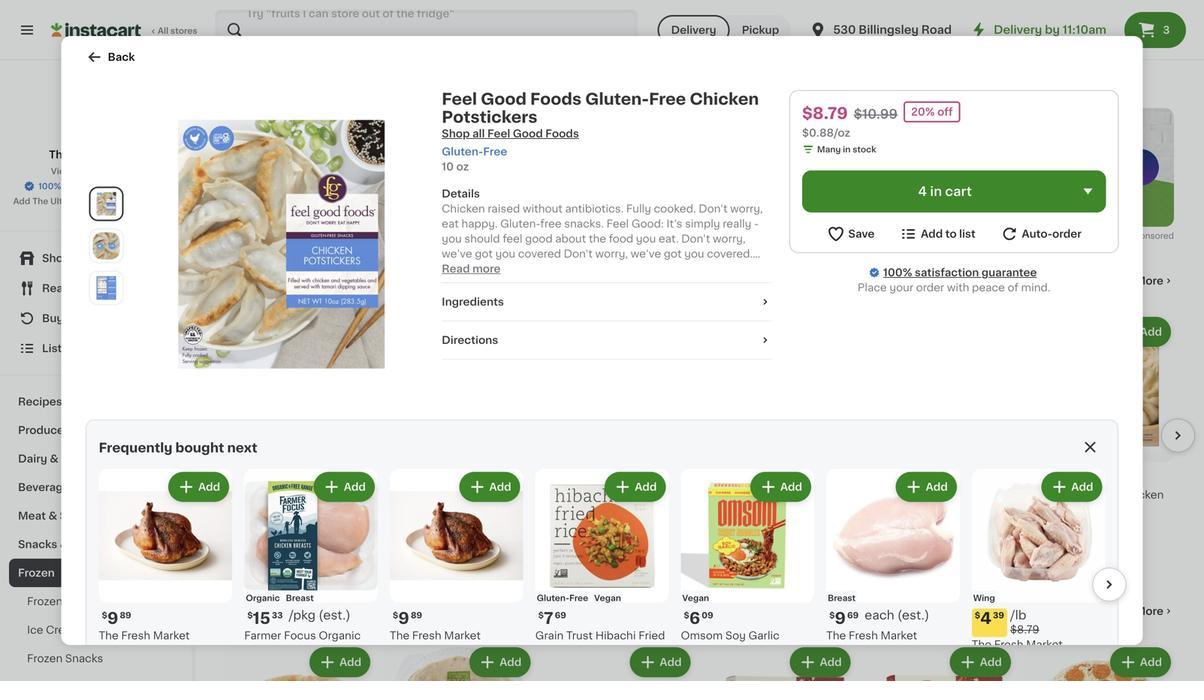 Task type: vqa. For each thing, say whether or not it's contained in the screenshot.
24 inside the Warsteiner Premium Lager, 11.2 fl oz, 24- count 24 x 11 oz
no



Task type: locate. For each thing, give the bounding box(es) containing it.
1 vertical spatial $10.99
[[263, 475, 298, 485]]

0 vertical spatial shop
[[442, 128, 470, 139]]

ingredients button
[[442, 294, 771, 310]]

0 horizontal spatial eat
[[442, 219, 459, 229]]

1 horizontal spatial 69
[[847, 611, 859, 620]]

the for the fresh market roasted natural chicken
[[99, 631, 119, 641]]

many in stock for potstickers
[[240, 535, 300, 543]]

1 horizontal spatial frozen pizzas & meals
[[225, 604, 409, 619]]

satisfaction inside "link"
[[915, 267, 979, 278]]

guarantee inside "link"
[[982, 267, 1037, 278]]

1 vertical spatial view more link
[[1107, 604, 1174, 619]]

0 horizontal spatial satisfaction
[[63, 182, 114, 190]]

100% up ultimate
[[38, 182, 61, 190]]

vegan inside the product group
[[682, 594, 709, 602]]

feel for feel good foods gluten- free chicken potstickers 10 oz
[[225, 490, 248, 500]]

mochi
[[927, 505, 960, 515]]

2 vegan from the left
[[682, 594, 709, 602]]

1 horizontal spatial 09
[[726, 471, 738, 479]]

1 horizontal spatial and
[[626, 294, 646, 304]]

now
[[293, 273, 331, 289]]

peace
[[972, 282, 1005, 293]]

& right /pkg
[[342, 604, 356, 619]]

good. down crafted on the top right of the page
[[671, 294, 701, 304]]

1 vertical spatial shop
[[42, 253, 70, 264]]

with down the 100% satisfaction guarantee "link"
[[947, 282, 969, 293]]

1 horizontal spatial 100%
[[883, 267, 912, 278]]

skinless inside farmer focus organic boneless skinless chicken breasts
[[296, 646, 339, 656]]

1 horizontal spatial foods
[[530, 91, 582, 107]]

0 horizontal spatial roasted
[[99, 646, 143, 656]]

0 vertical spatial organic
[[246, 594, 280, 602]]

cooked.
[[654, 204, 696, 214]]

foods down crafted on the top right of the page
[[658, 279, 688, 289]]

skinless inside the fresh market boneless skinless chicken breasts
[[878, 646, 921, 656]]

$ left 79
[[228, 471, 234, 479]]

fresh down $ 9 69 on the right of the page
[[849, 631, 878, 641]]

oz inside the feel good foods gluten-free chicken potstickers shop all feel good foods gluten-free 10 oz
[[456, 162, 469, 172]]

(est.) right each
[[898, 609, 930, 622]]

1 more from the top
[[1136, 276, 1164, 286]]

many down feel good foods gluten- free chicken potstickers 10 oz
[[240, 535, 264, 543]]

1 horizontal spatial 89
[[411, 611, 422, 620]]

directions button
[[442, 333, 771, 348]]

the for the fresh market roasted chicken with lemon & rosemary
[[390, 631, 410, 641]]

(est.) inside $15.33 per package (estimated) element
[[319, 609, 351, 622]]

1 horizontal spatial skinless
[[878, 646, 921, 656]]

potstickers for feel good foods gluten-free chicken potstickers shop all feel good foods gluten-free 10 oz
[[442, 109, 538, 125]]

in down red's burrito, turkey sausage 5 oz
[[747, 535, 754, 543]]

organic
[[246, 594, 280, 602], [319, 631, 361, 641]]

really
[[723, 219, 752, 229]]

0 horizontal spatial breasts
[[290, 661, 330, 671]]

soy
[[726, 631, 746, 641]]

boneless down $ 9 69 on the right of the page
[[826, 646, 875, 656]]

$8.79
[[802, 106, 848, 121], [1010, 625, 1040, 635]]

7 for 69
[[544, 611, 553, 626]]

4 left cart
[[918, 185, 927, 198]]

1 breasts from the left
[[290, 661, 330, 671]]

1 breast from the left
[[286, 594, 314, 602]]

6 up omsom
[[689, 611, 700, 626]]

of inside chicken raised without antibiotics. fully cooked. don't worry, eat happy. gluten-free snacks. feel good: it's simply really - you should feel good about the food you eat. don't worry, we've got you covered don't worry, we've got you covered. our bold and fun, crave-worthy foods are crafted with real, high-quality ingredients. enjoy feel good foods anytime of day - on your terms. so heat up, eat up and feel good. heat up. eat up. feel good.
[[737, 279, 748, 289]]

1 (est.) from the left
[[319, 609, 351, 622]]

worry, up covered. on the right of the page
[[713, 234, 746, 244]]

breasts
[[290, 661, 330, 671], [872, 661, 912, 671]]

1 we've from the left
[[442, 249, 472, 259]]

got down eat. on the top
[[664, 249, 682, 259]]

fresh up the pricing
[[72, 150, 102, 160]]

0 horizontal spatial 69
[[555, 611, 566, 620]]

1 vertical spatial 6
[[689, 611, 700, 626]]

1 vertical spatial more
[[1136, 606, 1164, 617]]

10 down $ 8 79
[[225, 520, 235, 528]]

09 inside $ 6 09
[[702, 611, 713, 620]]

meals up lemon
[[359, 604, 409, 619]]

product group
[[225, 314, 374, 548], [386, 314, 534, 548], [546, 314, 694, 548], [1026, 314, 1174, 548], [99, 469, 232, 670], [244, 469, 378, 681], [390, 469, 523, 681], [535, 469, 669, 681], [681, 469, 814, 681], [826, 469, 960, 681], [972, 469, 1105, 668], [225, 644, 374, 681], [386, 644, 534, 681], [546, 644, 694, 681], [706, 644, 854, 681], [866, 644, 1014, 681], [1026, 644, 1174, 681]]

don't down simply
[[681, 234, 710, 244]]

0 horizontal spatial 6
[[689, 611, 700, 626]]

boneless inside the fresh market boneless skinless chicken breasts
[[826, 646, 875, 656]]

0 horizontal spatial breast
[[286, 594, 314, 602]]

add button
[[1112, 318, 1170, 345], [170, 474, 228, 501], [315, 474, 373, 501], [461, 474, 519, 501], [606, 474, 664, 501], [752, 474, 810, 501], [897, 474, 955, 501], [1043, 474, 1101, 501], [311, 649, 369, 676], [471, 649, 529, 676], [631, 649, 689, 676], [791, 649, 849, 676], [952, 649, 1010, 676], [1112, 649, 1170, 676]]

roasted up lemon
[[390, 646, 434, 656]]

market up policy
[[105, 150, 143, 160]]

$ inside $ 6 09
[[684, 611, 689, 620]]

market
[[105, 150, 143, 160], [153, 631, 190, 641], [881, 631, 917, 641], [444, 631, 481, 641], [1026, 640, 1063, 650]]

got
[[475, 249, 493, 259], [664, 249, 682, 259]]

0 horizontal spatial organic
[[246, 594, 280, 602]]

tru
[[386, 490, 402, 500]]

section containing 9
[[78, 420, 1127, 681]]

$ up omsom
[[684, 611, 689, 620]]

many in stock down vegetable
[[561, 535, 620, 543]]

to inside the add the ultimate loyalty experience to save
[[77, 209, 86, 217]]

1 vertical spatial with
[[947, 282, 969, 293]]

stock for ct
[[1077, 535, 1100, 543]]

$10.99 inside '$8.79 $10.99'
[[854, 108, 898, 121]]

$8.79 original price: $10.49 element
[[546, 468, 694, 488]]

beverages
[[18, 482, 76, 493]]

fresh up wings
[[994, 640, 1024, 650]]

1 vertical spatial view
[[1107, 276, 1133, 286]]

1 vertical spatial your
[[465, 294, 489, 304]]

pizzas up focus
[[286, 604, 338, 619]]

stock down mochi
[[916, 535, 940, 543]]

$10.99 right 79
[[263, 475, 298, 485]]

view more for frozen pizzas & meals
[[1107, 606, 1164, 617]]

delivery by 11:10am link
[[970, 21, 1107, 39]]

product group containing 6
[[681, 469, 814, 681]]

focus
[[284, 631, 316, 641]]

the fresh market logo image
[[63, 78, 129, 144]]

fresh for the fresh market boneless skinless chicken breasts
[[849, 631, 878, 641]]

0 vertical spatial satisfaction
[[63, 182, 114, 190]]

0 vertical spatial view more
[[1107, 276, 1164, 286]]

grain trust hibachi fried rice
[[535, 631, 665, 656]]

boneless inside farmer focus organic boneless skinless chicken breasts
[[244, 646, 293, 656]]

& inside the snacks & candy link
[[60, 539, 69, 550]]

gluten- inside chicken raised without antibiotics. fully cooked. don't worry, eat happy. gluten-free snacks. feel good: it's simply really - you should feel good about the food you eat. don't worry, we've got you covered don't worry, we've got you covered. our bold and fun, crave-worthy foods are crafted with real, high-quality ingredients. enjoy feel good foods anytime of day - on your terms. so heat up, eat up and feel good. heat up. eat up. feel good.
[[500, 219, 540, 229]]

1 89 from the left
[[120, 611, 131, 620]]

breasts down focus
[[290, 661, 330, 671]]

chicken inside 'wow bao teriyaki chicken bao 4 ct'
[[1121, 490, 1164, 500]]

the up lemon
[[390, 631, 410, 641]]

69 up grain
[[555, 611, 566, 620]]

frequently
[[99, 442, 172, 455]]

4 inside 4 in cart field
[[918, 185, 927, 198]]

section
[[78, 420, 1127, 681]]

2 view more from the top
[[1107, 606, 1164, 617]]

farmer focus organic boneless skinless chicken breasts
[[244, 631, 361, 671]]

2 roasted from the left
[[390, 646, 434, 656]]

read more button
[[442, 261, 501, 276]]

wow bao teriyaki chicken bao 4 ct
[[1026, 490, 1164, 528]]

market for the fresh market
[[105, 150, 143, 160]]

2 vertical spatial foods
[[658, 279, 688, 289]]

breast up /pkg
[[286, 594, 314, 602]]

$ 9 89
[[102, 611, 131, 626], [393, 611, 422, 626]]

0 horizontal spatial -
[[442, 294, 447, 304]]

oz inside "bubbies red, ripe strawberry mochi 6 x 7.5 oz"
[[894, 520, 904, 528]]

worry, up really
[[730, 204, 763, 214]]

covered
[[518, 249, 561, 259]]

item carousel region
[[225, 308, 1195, 578], [78, 463, 1127, 681]]

candy
[[71, 539, 107, 550]]

$9.69 each (estimated) element
[[826, 609, 960, 628]]

to inside button
[[946, 229, 957, 239]]

fresh for the fresh market roasted natural chicken
[[121, 631, 150, 641]]

oz inside red's burrito, turkey sausage 5 oz
[[713, 520, 723, 528]]

100% satisfaction guarantee link
[[883, 265, 1037, 280]]

8 inside $8.79 original price: $10.49 element
[[554, 470, 565, 486]]

8 left 79
[[234, 470, 245, 486]]

satisfaction
[[63, 182, 114, 190], [915, 267, 979, 278]]

in down "bubbies red, ripe strawberry mochi 6 x 7.5 oz"
[[907, 535, 914, 543]]

1 vertical spatial organic
[[319, 631, 361, 641]]

0 horizontal spatial your
[[465, 294, 489, 304]]

produce
[[18, 425, 64, 436]]

lists
[[42, 343, 68, 354]]

view for on sale now
[[1107, 276, 1133, 286]]

2 breast from the left
[[828, 594, 856, 602]]

in down 'wow bao teriyaki chicken bao 4 ct'
[[1067, 535, 1075, 543]]

89
[[120, 611, 131, 620], [411, 611, 422, 620]]

6
[[866, 520, 872, 528], [689, 611, 700, 626]]

chicken down 79
[[251, 505, 295, 515]]

shop inside 'link'
[[42, 253, 70, 264]]

0 horizontal spatial 3
[[714, 470, 725, 486]]

the
[[49, 150, 69, 160], [32, 197, 48, 205], [99, 631, 119, 641], [826, 631, 846, 641], [390, 631, 410, 641], [972, 640, 992, 650]]

guarantee inside button
[[116, 182, 159, 190]]

1 skinless from the left
[[296, 646, 339, 656]]

oz inside feel good foods gluten- free chicken potstickers 10 oz
[[237, 520, 247, 528]]

good for feel good foods gluten-free chicken potstickers shop all feel good foods gluten-free 10 oz
[[481, 91, 527, 107]]

good down are
[[628, 279, 655, 289]]

1 horizontal spatial 100% satisfaction guarantee
[[883, 267, 1037, 278]]

more
[[473, 264, 501, 274]]

feel inside the feel good foods gluten-free chicken potstickers shop all feel good foods gluten-free 10 oz
[[442, 91, 477, 107]]

3 for 3 09
[[714, 470, 725, 486]]

100% satisfaction guarantee inside button
[[38, 182, 159, 190]]

1 $ 9 89 from the left
[[102, 611, 131, 626]]

roasted inside the fresh market roasted natural chicken
[[99, 646, 143, 656]]

more for on sale now
[[1136, 276, 1164, 286]]

service type group
[[658, 15, 791, 45]]

in for feel good foods gluten- free chicken potstickers
[[266, 535, 274, 543]]

1 roasted from the left
[[99, 646, 143, 656]]

and right up
[[626, 294, 646, 304]]

fresh inside the fresh market roasted natural chicken
[[121, 631, 150, 641]]

2 boneless from the left
[[826, 646, 875, 656]]

0 vertical spatial -
[[754, 219, 759, 229]]

100% up place
[[883, 267, 912, 278]]

stores
[[170, 27, 197, 35]]

1 horizontal spatial boneless
[[826, 646, 875, 656]]

meat & seafood
[[18, 511, 105, 521]]

many for x
[[881, 535, 905, 543]]

09
[[726, 471, 738, 479], [702, 611, 713, 620]]

to left list
[[946, 229, 957, 239]]

grain
[[535, 631, 564, 641]]

10 inside the feel good foods gluten-free chicken potstickers shop all feel good foods gluten-free 10 oz
[[442, 162, 454, 172]]

2 69 from the left
[[847, 611, 859, 620]]

1 vertical spatial ct
[[1034, 520, 1043, 528]]

add inside add to list button
[[921, 229, 943, 239]]

0 horizontal spatial potstickers
[[297, 505, 357, 515]]

potstickers
[[442, 109, 538, 125], [297, 505, 357, 515]]

69
[[555, 611, 566, 620], [847, 611, 859, 620]]

potstickers inside feel good foods gluten- free chicken potstickers 10 oz
[[297, 505, 357, 515]]

snacks.
[[564, 219, 604, 229]]

1 boneless from the left
[[244, 646, 293, 656]]

dairy & eggs
[[18, 454, 88, 464]]

& right meat
[[48, 511, 57, 521]]

09 up omsom
[[702, 611, 713, 620]]

2 more from the top
[[1136, 606, 1164, 617]]

skinless down focus
[[296, 646, 339, 656]]

frozen down snacks & candy
[[18, 568, 55, 578]]

2 (est.) from the left
[[898, 609, 930, 622]]

good inside the feel good foods gluten-free chicken potstickers shop all feel good foods gluten-free 10 oz
[[481, 91, 527, 107]]

$ 9 89 for the fresh market roasted chicken with lemon & rosemary
[[393, 611, 422, 626]]

don't down about
[[564, 249, 593, 259]]

69 for 9
[[847, 611, 859, 620]]

spo
[[1129, 232, 1145, 240]]

1 horizontal spatial vegan
[[682, 594, 709, 602]]

69 inside $ 9 69
[[847, 611, 859, 620]]

on
[[225, 273, 250, 289]]

all
[[473, 128, 485, 139]]

market inside the fresh market roasted natural chicken
[[153, 631, 190, 641]]

market inside the fresh market roasted chicken with lemon & rosemary
[[444, 631, 481, 641]]

good:
[[632, 219, 664, 229]]

chicken up rosemary
[[437, 646, 480, 656]]

1 vertical spatial -
[[442, 294, 447, 304]]

market inside the fresh market boneless skinless chicken breasts
[[881, 631, 917, 641]]

fresh for the fresh market
[[72, 150, 102, 160]]

enjoy
[[573, 279, 603, 289]]

product group containing 15
[[244, 469, 378, 681]]

1 horizontal spatial we've
[[631, 249, 661, 259]]

4 left 39
[[980, 611, 992, 626]]

delivery for delivery
[[671, 25, 716, 35]]

free inside feel good foods gluten- free chicken potstickers 10 oz
[[225, 505, 249, 515]]

in down $ 7 tru fru bananas, peanut butter 8 oz in the left of the page
[[426, 535, 434, 543]]

shop inside the feel good foods gluten-free chicken potstickers shop all feel good foods gluten-free 10 oz
[[442, 128, 470, 139]]

boneless down farmer
[[244, 646, 293, 656]]

0 horizontal spatial 10
[[225, 520, 235, 528]]

vegan
[[594, 594, 621, 602], [682, 594, 709, 602]]

1 vertical spatial 100%
[[883, 267, 912, 278]]

stock for x
[[916, 535, 940, 543]]

2 $ 9 89 from the left
[[393, 611, 422, 626]]

pricing
[[73, 167, 103, 175]]

the fresh market link
[[49, 78, 143, 162]]

2 89 from the left
[[411, 611, 422, 620]]

order down the 100% satisfaction guarantee "link"
[[916, 282, 944, 293]]

$ up grain
[[538, 611, 544, 620]]

1 vertical spatial 7
[[544, 611, 553, 626]]

1 view more from the top
[[1107, 276, 1164, 286]]

0 vertical spatial up.
[[732, 294, 748, 304]]

1 horizontal spatial 6
[[866, 520, 872, 528]]

many in stock for butter
[[401, 535, 460, 543]]

buy it again
[[42, 313, 106, 324]]

89 for the fresh market roasted natural chicken
[[120, 611, 131, 620]]

0 horizontal spatial $8.79
[[802, 106, 848, 121]]

breast up $ 9 69 on the right of the page
[[828, 594, 856, 602]]

free down delivery button
[[649, 91, 686, 107]]

potstickers inside the feel good foods gluten-free chicken potstickers shop all feel good foods gluten-free 10 oz
[[442, 109, 538, 125]]

1 horizontal spatial 3
[[1163, 25, 1170, 35]]

3 button
[[1125, 12, 1186, 48]]

by
[[1045, 24, 1060, 35]]

$8.79 up the $0.88/oz
[[802, 106, 848, 121]]

guarantee
[[116, 182, 159, 190], [982, 267, 1037, 278]]

0 vertical spatial eat
[[442, 219, 459, 229]]

the down $ 9 69 on the right of the page
[[826, 631, 846, 641]]

delivery left by
[[994, 24, 1042, 35]]

instacart logo image
[[51, 21, 141, 39]]

& left 'candy'
[[60, 539, 69, 550]]

0 horizontal spatial shop
[[42, 253, 70, 264]]

market up wings
[[1026, 640, 1063, 650]]

0 horizontal spatial boneless
[[244, 646, 293, 656]]

0 vertical spatial snacks
[[18, 539, 57, 550]]

1 vertical spatial 3
[[714, 470, 725, 486]]

0 horizontal spatial snacks
[[18, 539, 57, 550]]

the inside the fresh market boneless skinless chicken breasts
[[826, 631, 846, 641]]

None search field
[[215, 9, 638, 51]]

fresh up the natural
[[121, 631, 150, 641]]

many in stock down butter
[[401, 535, 460, 543]]

in for bubbies red, ripe strawberry mochi
[[907, 535, 914, 543]]

fresh inside the fresh market boneless skinless chicken breasts
[[849, 631, 878, 641]]

potstickers up the all at the left top of the page
[[442, 109, 538, 125]]

many down sausage at the bottom of page
[[721, 535, 745, 543]]

1 horizontal spatial foods
[[609, 264, 639, 274]]

1 horizontal spatial (est.)
[[898, 609, 930, 622]]

2 skinless from the left
[[878, 646, 921, 656]]

foods
[[546, 128, 579, 139], [609, 264, 639, 274], [658, 279, 688, 289]]

1 vertical spatial 09
[[702, 611, 713, 620]]

0 vertical spatial 6
[[866, 520, 872, 528]]

1 vertical spatial $8.79
[[1010, 625, 1040, 635]]

$8.79 inside $ 4 39 /lb $8.79 the fresh market chicken wings
[[1010, 625, 1040, 635]]

free up trust on the left
[[569, 594, 588, 602]]

boneless for 9
[[826, 646, 875, 656]]

delivery inside delivery by 11:10am link
[[994, 24, 1042, 35]]

2 breasts from the left
[[872, 661, 912, 671]]

details
[[442, 189, 480, 199]]

1 horizontal spatial organic
[[319, 631, 361, 641]]

good inside feel good foods gluten- free chicken potstickers 10 oz
[[250, 490, 280, 500]]

8 left 29
[[1035, 470, 1046, 486]]

7 inside $ 7 tru fru bananas, peanut butter 8 oz
[[394, 470, 404, 486]]

1 horizontal spatial satisfaction
[[915, 267, 979, 278]]

4 inside 'wow bao teriyaki chicken bao 4 ct'
[[1026, 520, 1032, 528]]

enlarge frozen appetizers & sides feel good foods gluten-free chicken potstickers hero (opens in a new tab) image
[[93, 190, 120, 217]]

0 horizontal spatial with
[[702, 264, 725, 274]]

stock down '$8.79 $10.99'
[[853, 145, 876, 154]]

add
[[13, 197, 30, 205], [921, 229, 943, 239], [1140, 327, 1162, 337], [198, 482, 220, 493], [344, 482, 366, 493], [489, 482, 511, 493], [635, 482, 657, 493], [780, 482, 802, 493], [926, 482, 948, 493], [1072, 482, 1093, 493], [340, 657, 361, 668], [500, 657, 522, 668], [660, 657, 682, 668], [820, 657, 842, 668], [980, 657, 1002, 668], [1140, 657, 1162, 668]]

in down vegetable
[[586, 535, 594, 543]]

2 horizontal spatial good
[[571, 490, 600, 500]]

$15.33 per package (estimated) element
[[244, 609, 378, 628]]

1 horizontal spatial $10.99
[[854, 108, 898, 121]]

the inside the fresh market roasted natural chicken
[[99, 631, 119, 641]]

worthy
[[569, 264, 606, 274]]

again
[[76, 313, 106, 324]]

1 vertical spatial 10
[[225, 520, 235, 528]]

feel
[[487, 128, 510, 139], [503, 234, 523, 244], [606, 279, 625, 289], [648, 294, 668, 304]]

quality
[[469, 279, 506, 289]]

view pricing policy
[[51, 167, 132, 175]]

foods up details button
[[546, 128, 579, 139]]

1 horizontal spatial good
[[481, 91, 527, 107]]

11:10am
[[1063, 24, 1107, 35]]

turkey
[[779, 490, 815, 500]]

feel inside feel good foods gluten- free vegetable egg rolls 9 oz
[[546, 490, 568, 500]]

eat left up
[[590, 294, 607, 304]]

rolls
[[651, 505, 677, 515]]

shop left the all at the left top of the page
[[442, 128, 470, 139]]

the inside the fresh market roasted chicken with lemon & rosemary
[[390, 631, 410, 641]]

many in stock down 7.5
[[881, 535, 940, 543]]

the up view pricing policy
[[49, 150, 69, 160]]

$ inside the $ 15 33
[[247, 611, 253, 620]]

the
[[589, 234, 606, 244]]

in for red's burrito, turkey sausage
[[747, 535, 754, 543]]

got down should
[[475, 249, 493, 259]]

2 we've from the left
[[631, 249, 661, 259]]

with inside chicken raised without antibiotics. fully cooked. don't worry, eat happy. gluten-free snacks. feel good: it's simply really - you should feel good about the food you eat. don't worry, we've got you covered don't worry, we've got you covered. our bold and fun, crave-worthy foods are crafted with real, high-quality ingredients. enjoy feel good foods anytime of day - on your terms. so heat up, eat up and feel good. heat up. eat up. feel good.
[[702, 264, 725, 274]]

1 horizontal spatial $ 9 89
[[393, 611, 422, 626]]

0 horizontal spatial pizzas
[[65, 597, 98, 607]]

oz
[[456, 162, 469, 172], [237, 520, 247, 528], [393, 520, 403, 528], [713, 520, 723, 528], [894, 520, 904, 528], [553, 520, 563, 528]]

20%
[[911, 107, 935, 117]]

3 inside button
[[1163, 25, 1170, 35]]

69 inside $ 7 69
[[555, 611, 566, 620]]

(est.) for 15
[[319, 609, 351, 622]]

8
[[234, 470, 245, 486], [554, 470, 565, 486], [1035, 470, 1046, 486], [386, 520, 391, 528]]

antibiotics.
[[565, 204, 624, 214]]

wings
[[1018, 655, 1050, 665]]

$7.69 original price: $8.79 element
[[386, 468, 534, 488]]

good down 79
[[250, 490, 280, 500]]

1 horizontal spatial with
[[947, 282, 969, 293]]

shop left enlarge frozen appetizers & sides feel good foods gluten-free chicken potstickers angle_left (opens in a new tab) icon
[[42, 253, 70, 264]]

cart
[[945, 185, 972, 198]]

1 horizontal spatial up.
[[732, 294, 748, 304]]

$ up farmer
[[247, 611, 253, 620]]

1 vertical spatial good.
[[486, 309, 516, 319]]

view more for on sale now
[[1107, 276, 1164, 286]]

our
[[442, 264, 461, 274]]

boneless
[[244, 646, 293, 656], [826, 646, 875, 656]]

0 horizontal spatial $ 9 89
[[102, 611, 131, 626]]

worry, down food
[[595, 249, 628, 259]]

1 69 from the left
[[555, 611, 566, 620]]

dairy
[[18, 454, 47, 464]]

1 horizontal spatial potstickers
[[442, 109, 538, 125]]

gluten-free
[[227, 453, 278, 462]]

0 vertical spatial more
[[1136, 276, 1164, 286]]

/lb
[[1010, 609, 1027, 622]]

10 up details
[[442, 162, 454, 172]]

1 horizontal spatial roasted
[[390, 646, 434, 656]]

many down vegetable
[[561, 535, 584, 543]]

$0.88/oz
[[802, 128, 850, 138]]

many down 7.5
[[881, 535, 905, 543]]

good inside feel good foods gluten- free vegetable egg rolls 9 oz
[[571, 490, 600, 500]]

0 vertical spatial foods
[[546, 128, 579, 139]]

guarantee up experience
[[116, 182, 159, 190]]

1 vertical spatial satisfaction
[[915, 267, 979, 278]]

breasts inside the fresh market boneless skinless chicken breasts
[[872, 661, 912, 671]]

in for feel good foods gluten- free vegetable egg rolls
[[586, 535, 594, 543]]

market down $9.69 each (estimated) element
[[881, 631, 917, 641]]

view more
[[1107, 276, 1164, 286], [1107, 606, 1164, 617]]

good up vegetable
[[571, 490, 600, 500]]

foods inside feel good foods gluten- free chicken potstickers 10 oz
[[282, 490, 315, 500]]

feel inside feel good foods gluten- free chicken potstickers 10 oz
[[225, 490, 248, 500]]

bao down $9.89
[[1054, 490, 1075, 500]]

(est.) right /pkg
[[319, 609, 351, 622]]

1 vertical spatial eat
[[590, 294, 607, 304]]

snacks down the ice cream & popsicles
[[65, 654, 103, 664]]

the inside $ 4 39 /lb $8.79 the fresh market chicken wings
[[972, 640, 992, 650]]

1 horizontal spatial eat
[[590, 294, 607, 304]]

& right lemon
[[429, 661, 437, 671]]

1 horizontal spatial 10
[[442, 162, 454, 172]]

1 vertical spatial view more
[[1107, 606, 1164, 617]]

oz inside $ 7 tru fru bananas, peanut butter 8 oz
[[393, 520, 403, 528]]

(est.) for 9
[[898, 609, 930, 622]]

0 vertical spatial 09
[[726, 471, 738, 479]]

breasts inside farmer focus organic boneless skinless chicken breasts
[[290, 661, 330, 671]]

33
[[272, 611, 283, 620]]

2 view more link from the top
[[1107, 604, 1174, 619]]

2 horizontal spatial foods
[[603, 490, 636, 500]]

in down feel good foods gluten- free chicken potstickers 10 oz
[[266, 535, 274, 543]]

2 got from the left
[[664, 249, 682, 259]]

increment quantity of feel good foods gluten-free chicken potstickers image
[[346, 323, 364, 341]]

1 horizontal spatial good.
[[671, 294, 701, 304]]

0 vertical spatial 3
[[1163, 25, 1170, 35]]

of down the real,
[[737, 279, 748, 289]]

list
[[959, 229, 976, 239]]

4 in cart field
[[802, 171, 1106, 213]]

the for the fresh market boneless skinless chicken breasts
[[826, 631, 846, 641]]

strawberry
[[866, 505, 924, 515]]

3 for 3
[[1163, 25, 1170, 35]]

0 horizontal spatial 09
[[702, 611, 713, 620]]

$ 9 89 up the frozen snacks link
[[102, 611, 131, 626]]

frozen link
[[9, 559, 183, 587]]

decrement quantity of feel good foods gluten-free chicken potstickers image
[[261, 323, 279, 341]]

pizzas up the ice cream & popsicles
[[65, 597, 98, 607]]

foods inside the feel good foods gluten-free chicken potstickers shop all feel good foods gluten-free 10 oz
[[530, 91, 582, 107]]

0 vertical spatial good.
[[671, 294, 701, 304]]

0 horizontal spatial up.
[[442, 309, 458, 319]]

fresh for the fresh market roasted chicken with lemon & rosemary
[[412, 631, 441, 641]]

add inside the add the ultimate loyalty experience to save
[[13, 197, 30, 205]]

with up the anytime
[[702, 264, 725, 274]]

0 vertical spatial bao
[[1054, 490, 1075, 500]]

don't
[[699, 204, 728, 214], [681, 234, 710, 244], [564, 249, 593, 259]]

to left the save
[[77, 209, 86, 217]]

1 view more link from the top
[[1107, 273, 1174, 288]]

good for feel good foods gluten- free vegetable egg rolls 9 oz
[[571, 490, 600, 500]]

- left on
[[442, 294, 447, 304]]

& inside the fresh market roasted chicken with lemon & rosemary
[[429, 661, 437, 671]]

89 for the fresh market roasted chicken with lemon & rosemary
[[411, 611, 422, 620]]



Task type: describe. For each thing, give the bounding box(es) containing it.
feel good foods gluten- free vegetable egg rolls 9 oz
[[546, 490, 678, 528]]

mind.
[[1021, 282, 1051, 293]]

1 vertical spatial up.
[[442, 309, 458, 319]]

burrito,
[[738, 490, 777, 500]]

feel right should
[[503, 234, 523, 244]]

add to list
[[921, 229, 976, 239]]

1 vertical spatial don't
[[681, 234, 710, 244]]

frozen up farmer
[[225, 604, 282, 619]]

frozen down ice
[[27, 654, 63, 664]]

about
[[555, 234, 586, 244]]

view for frozen pizzas & meals
[[1107, 606, 1133, 617]]

heat
[[704, 294, 729, 304]]

2 vertical spatial worry,
[[595, 249, 628, 259]]

feel for feel good foods gluten-free chicken potstickers shop all feel good foods gluten-free 10 oz
[[442, 91, 477, 107]]

auto-
[[1022, 229, 1053, 239]]

1 vertical spatial worry,
[[713, 234, 746, 244]]

eat.
[[659, 234, 679, 244]]

many for ct
[[1041, 535, 1065, 543]]

buy it again link
[[9, 304, 183, 334]]

feel for feel good foods gluten- free vegetable egg rolls 9 oz
[[546, 490, 568, 500]]

wing
[[973, 594, 995, 602]]

ice
[[27, 625, 43, 636]]

delivery for delivery by 11:10am
[[994, 24, 1042, 35]]

place
[[858, 282, 887, 293]]

$ inside $ 9 69
[[829, 611, 835, 620]]

many in stock for egg
[[561, 535, 620, 543]]

sausage
[[706, 505, 751, 515]]

10 inside feel good foods gluten- free chicken potstickers 10 oz
[[225, 520, 235, 528]]

chicken inside the fresh market roasted chicken with lemon & rosemary
[[437, 646, 480, 656]]

enlarge frozen appetizers & sides feel good foods gluten-free chicken potstickers angle_back (opens in a new tab) image
[[93, 274, 120, 301]]

7 for tru
[[394, 470, 404, 486]]

happy.
[[462, 219, 498, 229]]

roasted for natural
[[99, 646, 143, 656]]

more for frozen pizzas & meals
[[1136, 606, 1164, 617]]

each
[[865, 609, 895, 622]]

seafood
[[60, 511, 105, 521]]

view pricing policy link
[[51, 165, 141, 177]]

free down the all at the left top of the page
[[483, 146, 507, 157]]

boneless for 15
[[244, 646, 293, 656]]

chicken inside the feel good foods gluten-free chicken potstickers shop all feel good foods gluten-free 10 oz
[[690, 91, 759, 107]]

raised
[[488, 204, 520, 214]]

it's
[[667, 219, 682, 229]]

the fresh market roasted chicken with lemon & rosemary
[[390, 631, 507, 671]]

0 vertical spatial view
[[51, 167, 71, 175]]

day
[[751, 279, 770, 289]]

satisfaction inside button
[[63, 182, 114, 190]]

heat
[[544, 294, 568, 304]]

8 inside $8.29 original price: $9.89 'element'
[[1035, 470, 1046, 486]]

chicken inside farmer focus organic boneless skinless chicken breasts
[[244, 661, 288, 671]]

red's
[[706, 490, 736, 500]]

feel up food
[[607, 219, 629, 229]]

on sale now
[[225, 273, 331, 289]]

7.5
[[880, 520, 892, 528]]

chicken inside feel good foods gluten- free chicken potstickers 10 oz
[[251, 505, 295, 515]]

covered.
[[707, 249, 753, 259]]

feel down are
[[648, 294, 668, 304]]

x
[[874, 520, 879, 528]]

you up our
[[442, 234, 462, 244]]

butter
[[386, 505, 419, 515]]

many for egg
[[561, 535, 584, 543]]

15
[[253, 611, 270, 626]]

1 vertical spatial order
[[916, 282, 944, 293]]

add to list button
[[899, 225, 976, 243]]

many in stock for ct
[[1041, 535, 1100, 543]]

frozen appetizers & sides feel good foods gluten-free chicken potstickers hero image
[[139, 102, 424, 387]]

auto-order button
[[1000, 225, 1082, 243]]

item carousel region containing 8
[[225, 308, 1195, 578]]

details button
[[442, 186, 771, 201]]

you up fun,
[[496, 249, 515, 259]]

feel up up
[[606, 279, 625, 289]]

fresh inside $ 4 39 /lb $8.79 the fresh market chicken wings
[[994, 640, 1024, 650]]

farmer
[[244, 631, 281, 641]]

breasts for 15
[[290, 661, 330, 671]]

& inside dairy & eggs link
[[50, 454, 59, 464]]

delivery by 11:10am
[[994, 24, 1107, 35]]

$10.49
[[583, 475, 618, 485]]

$ inside $ 4 39 /lb $8.79 the fresh market chicken wings
[[975, 611, 980, 620]]

4 right decrement quantity of feel good foods gluten-free chicken potstickers image on the left
[[302, 327, 309, 337]]

free inside feel good foods gluten- free vegetable egg rolls 9 oz
[[546, 505, 569, 515]]

view more link for frozen pizzas & meals
[[1107, 604, 1174, 619]]

8 inside $8.79 original price: $10.99 element
[[234, 470, 245, 486]]

1 vertical spatial good
[[525, 234, 553, 244]]

crafted
[[661, 264, 700, 274]]

$3.09 original price: $3.69 element
[[706, 468, 854, 488]]

view more link for on sale now
[[1107, 273, 1174, 288]]

road
[[922, 24, 952, 35]]

ultimate
[[50, 197, 87, 205]]

foods for feel good foods gluten- free vegetable egg rolls 9 oz
[[603, 490, 636, 500]]

$ up lemon
[[393, 611, 398, 620]]

stock for butter
[[436, 535, 460, 543]]

• sponsored: 100s of uses all around your home, shop now image
[[225, 108, 1174, 227]]

1 vertical spatial 100% satisfaction guarantee
[[883, 267, 1037, 278]]

next
[[227, 442, 257, 455]]

0 vertical spatial ct
[[312, 327, 323, 337]]

free right next
[[259, 453, 278, 462]]

add the ultimate loyalty experience to save link
[[12, 195, 180, 219]]

$ inside $ 8 79
[[228, 471, 234, 479]]

1 horizontal spatial bao
[[1054, 490, 1075, 500]]

1 horizontal spatial of
[[1008, 282, 1019, 293]]

100% inside "link"
[[883, 267, 912, 278]]

0 vertical spatial don't
[[699, 204, 728, 214]]

peanut
[[475, 490, 512, 500]]

market for the fresh market roasted chicken with lemon & rosemary
[[444, 631, 481, 641]]

item carousel region containing 9
[[78, 463, 1127, 681]]

& inside ice cream & popsicles link
[[84, 625, 92, 636]]

frozen up ice
[[27, 597, 63, 607]]

lists link
[[9, 334, 183, 364]]

with
[[483, 646, 507, 656]]

the for the fresh market
[[49, 150, 69, 160]]

fully
[[626, 204, 651, 214]]

chicken inside the fresh market roasted natural chicken
[[187, 646, 230, 656]]

$4.39 per pound original price: $8.79 element
[[972, 609, 1105, 638]]

$ 9 89 for the fresh market roasted natural chicken
[[102, 611, 131, 626]]

many for potstickers
[[240, 535, 264, 543]]

ct inside 'wow bao teriyaki chicken bao 4 ct'
[[1034, 520, 1043, 528]]

1 horizontal spatial meals
[[359, 604, 409, 619]]

roasted for chicken
[[390, 646, 434, 656]]

8 inside $ 7 tru fru bananas, peanut butter 8 oz
[[386, 520, 391, 528]]

4 ct
[[302, 327, 323, 337]]

stock down red's burrito, turkey sausage 5 oz
[[756, 535, 780, 543]]

red's burrito, turkey sausage 5 oz
[[706, 490, 815, 528]]

many down the $0.88/oz
[[817, 145, 841, 154]]

skinless for 15
[[296, 646, 339, 656]]

nsored
[[1145, 232, 1174, 240]]

1 vertical spatial and
[[626, 294, 646, 304]]

each (est.)
[[865, 609, 930, 622]]

$ 7 69
[[538, 611, 566, 626]]

feel inside the feel good foods gluten-free chicken potstickers shop all feel good foods gluten-free 10 oz
[[487, 128, 510, 139]]

auto-order
[[1022, 229, 1082, 239]]

1 horizontal spatial pizzas
[[286, 604, 338, 619]]

market inside $ 4 39 /lb $8.79 the fresh market chicken wings
[[1026, 640, 1063, 650]]

$3.69
[[744, 475, 774, 485]]

the inside the add the ultimate loyalty experience to save
[[32, 197, 48, 205]]

good inside the feel good foods gluten-free chicken potstickers shop all feel good foods gluten-free 10 oz
[[513, 128, 543, 139]]

breasts for 9
[[872, 661, 912, 671]]

gluten- inside section
[[537, 594, 569, 602]]

$ inside $ 7 69
[[538, 611, 544, 620]]

0 horizontal spatial meals
[[112, 597, 144, 607]]

foods inside the feel good foods gluten-free chicken potstickers shop all feel good foods gluten-free 10 oz
[[546, 128, 579, 139]]

stock for potstickers
[[276, 535, 300, 543]]

back button
[[85, 48, 135, 66]]

market for the fresh market boneless skinless chicken breasts
[[881, 631, 917, 641]]

4 inside $ 4 39 /lb $8.79 the fresh market chicken wings
[[980, 611, 992, 626]]

market for the fresh market roasted natural chicken
[[153, 631, 190, 641]]

your inside chicken raised without antibiotics. fully cooked. don't worry, eat happy. gluten-free snacks. feel good: it's simply really - you should feel good about the food you eat. don't worry, we've got you covered don't worry, we've got you covered. our bold and fun, crave-worthy foods are crafted with real, high-quality ingredients. enjoy feel good foods anytime of day - on your terms. so heat up, eat up and feel good. heat up. eat up. feel good.
[[465, 294, 489, 304]]

frozen pizzas & meals link for view more link for frozen pizzas & meals
[[225, 602, 409, 620]]

potstickers for feel good foods gluten- free chicken potstickers 10 oz
[[297, 505, 357, 515]]

ingredients.
[[508, 279, 571, 289]]

1 vegan from the left
[[594, 594, 621, 602]]

09 inside 3 09
[[726, 471, 738, 479]]

many in stock down red's burrito, turkey sausage 5 oz
[[721, 535, 780, 543]]

snacks & candy
[[18, 539, 107, 550]]

bubbies
[[866, 490, 909, 500]]

on
[[449, 294, 463, 304]]

0 vertical spatial and
[[490, 264, 510, 274]]

foods for feel good foods gluten- free chicken potstickers 10 oz
[[282, 490, 315, 500]]

& down frozen link
[[101, 597, 109, 607]]

0 vertical spatial $8.79
[[802, 106, 848, 121]]

feel good foods gluten-free chicken potstickers shop all feel good foods gluten-free 10 oz
[[442, 91, 759, 172]]

1 vertical spatial bao
[[1026, 505, 1047, 515]]

teriyaki
[[1078, 490, 1118, 500]]

cream
[[46, 625, 81, 636]]

& inside meat & seafood "link"
[[48, 511, 57, 521]]

rosemary
[[440, 661, 494, 671]]

loyalty
[[89, 197, 121, 205]]

1 got from the left
[[475, 249, 493, 259]]

many for butter
[[401, 535, 424, 543]]

garlic
[[749, 631, 780, 641]]

up
[[609, 294, 623, 304]]

many in stock down the $0.88/oz
[[817, 145, 876, 154]]

all stores link
[[51, 9, 198, 51]]

recipes link
[[9, 388, 183, 416]]

in for tru fru bananas, peanut butter
[[426, 535, 434, 543]]

feel down "ingredients" at the top of the page
[[461, 309, 483, 319]]

2 vertical spatial don't
[[564, 249, 593, 259]]

69 for 7
[[555, 611, 566, 620]]

$ up popsicles in the left bottom of the page
[[102, 611, 107, 620]]

place your order with peace of mind.
[[858, 282, 1051, 293]]

$8.79 original price: $10.99 element
[[225, 468, 374, 488]]

pickup button
[[730, 15, 791, 45]]

order inside auto-order button
[[1052, 229, 1082, 239]]

feel good foods gluten- free chicken potstickers 10 oz
[[225, 490, 358, 528]]

in for wow bao teriyaki chicken bao
[[1067, 535, 1075, 543]]

product group containing 4
[[972, 469, 1105, 668]]

6 inside "bubbies red, ripe strawberry mochi 6 x 7.5 oz"
[[866, 520, 872, 528]]

foods for feel good foods gluten-free chicken potstickers shop all feel good foods gluten-free 10 oz
[[530, 91, 582, 107]]

$6.59 original price: $7.69 element
[[866, 468, 1014, 488]]

530
[[833, 24, 856, 35]]

saucy
[[681, 646, 714, 656]]

the fresh market boneless skinless chicken breasts
[[826, 631, 921, 671]]

2 vertical spatial good
[[628, 279, 655, 289]]

59
[[887, 471, 898, 479]]

oz inside feel good foods gluten- free vegetable egg rolls 9 oz
[[553, 520, 563, 528]]

crave-
[[536, 264, 569, 274]]

stock for egg
[[596, 535, 620, 543]]

chicken inside chicken raised without antibiotics. fully cooked. don't worry, eat happy. gluten-free snacks. feel good: it's simply really - you should feel good about the food you eat. don't worry, we've got you covered don't worry, we've got you covered. our bold and fun, crave-worthy foods are crafted with real, high-quality ingredients. enjoy feel good foods anytime of day - on your terms. so heat up, eat up and feel good. heat up. eat up. feel good.
[[442, 204, 485, 214]]

$ inside $ 7 tru fru bananas, peanut butter 8 oz
[[389, 471, 394, 479]]

skinless for 9
[[878, 646, 921, 656]]

ice cream & popsicles
[[27, 625, 146, 636]]

frozen pizzas & meals link for ice cream & popsicles link
[[9, 587, 183, 616]]

$8.29 original price: $9.89 element
[[1026, 468, 1174, 488]]

you up crafted on the top right of the page
[[684, 249, 704, 259]]

enlarge frozen appetizers & sides feel good foods gluten-free chicken potstickers angle_left (opens in a new tab) image
[[93, 232, 120, 259]]

buy
[[42, 313, 63, 324]]

trust
[[566, 631, 593, 641]]

organic inside farmer focus organic boneless skinless chicken breasts
[[319, 631, 361, 641]]

gluten- inside feel good foods gluten- free chicken potstickers 10 oz
[[318, 490, 358, 500]]

chicken inside the fresh market boneless skinless chicken breasts
[[826, 661, 870, 671]]

you down good:
[[636, 234, 656, 244]]

100% inside 100% satisfaction guarantee button
[[38, 182, 61, 190]]

anytime
[[691, 279, 734, 289]]

2 horizontal spatial foods
[[658, 279, 688, 289]]

1 horizontal spatial -
[[754, 219, 759, 229]]

high-
[[442, 279, 469, 289]]

frozen snacks
[[27, 654, 103, 664]]

real,
[[727, 264, 749, 274]]

0 horizontal spatial frozen pizzas & meals
[[27, 597, 144, 607]]

red,
[[912, 490, 936, 500]]

in down the $0.88/oz
[[843, 145, 851, 154]]

without
[[523, 204, 563, 214]]

good for feel good foods gluten- free chicken potstickers 10 oz
[[250, 490, 280, 500]]

egg
[[628, 505, 648, 515]]

many in stock for x
[[881, 535, 940, 543]]

in inside 4 in cart field
[[930, 185, 942, 198]]

on sale now link
[[225, 272, 331, 290]]

1 vertical spatial snacks
[[65, 654, 103, 664]]

dairy & eggs link
[[9, 445, 183, 473]]

0 vertical spatial worry,
[[730, 204, 763, 214]]

1 horizontal spatial your
[[890, 282, 914, 293]]

gluten- inside feel good foods gluten- free vegetable egg rolls 9 oz
[[638, 490, 678, 500]]

billingsley
[[859, 24, 919, 35]]

9 inside feel good foods gluten- free vegetable egg rolls 9 oz
[[546, 520, 551, 528]]

frozen snacks link
[[9, 645, 183, 673]]

should
[[464, 234, 500, 244]]

$ 15 33
[[247, 611, 283, 626]]

chicken inside $ 4 39 /lb $8.79 the fresh market chicken wings
[[972, 655, 1015, 665]]



